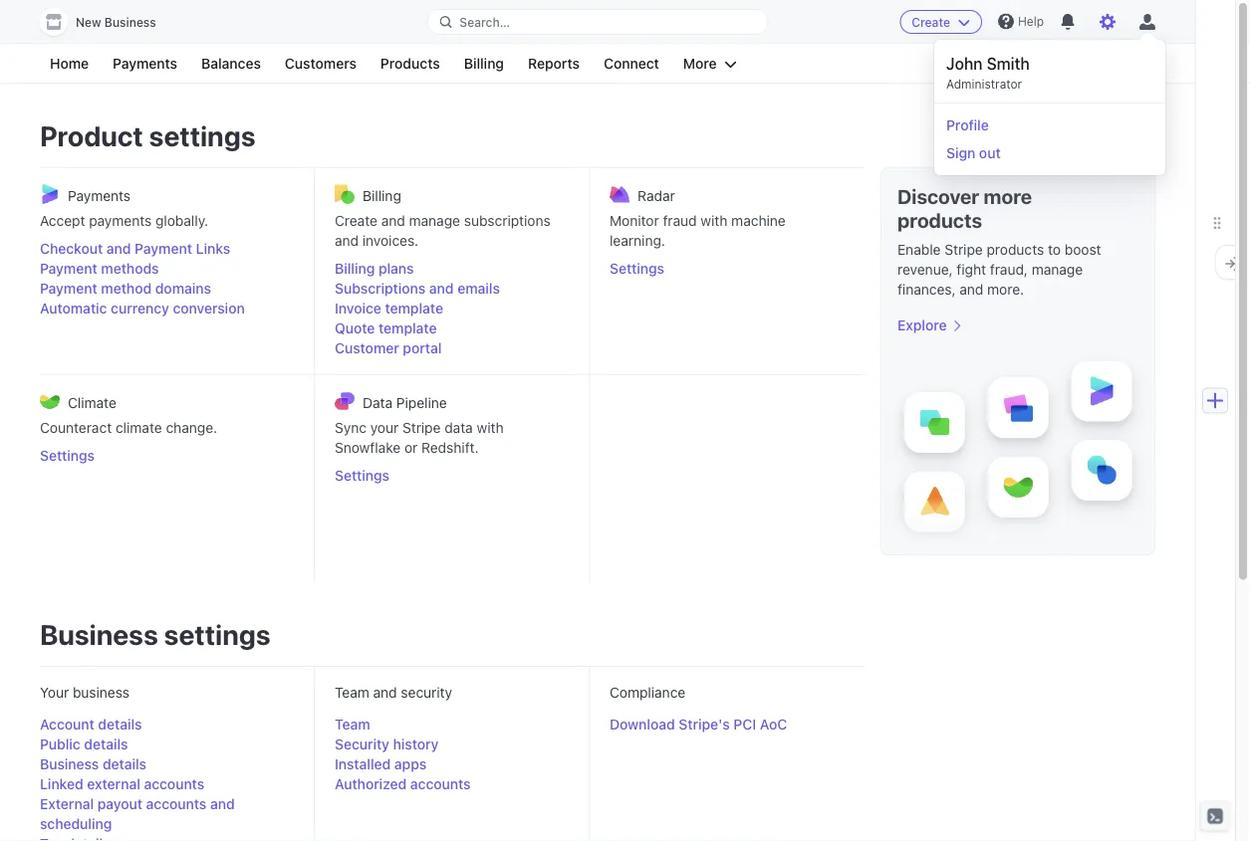 Task type: describe. For each thing, give the bounding box(es) containing it.
1 vertical spatial template
[[379, 320, 437, 337]]

accounts right payout
[[146, 796, 207, 813]]

sync
[[335, 420, 366, 436]]

methods
[[101, 260, 159, 277]]

accounts inside team security history installed apps authorized accounts
[[410, 776, 471, 793]]

billing inside billing plans subscriptions and emails invoice template quote template customer portal
[[335, 260, 375, 277]]

currency
[[111, 300, 169, 317]]

sync your stripe data with snowflake or redshift.
[[335, 420, 504, 456]]

discover more products section
[[880, 167, 1155, 556]]

business settings
[[40, 618, 270, 651]]

account
[[40, 717, 94, 733]]

radar
[[637, 187, 675, 204]]

checkout and payment links payment methods payment method domains automatic currency conversion
[[40, 241, 245, 317]]

Search… search field
[[428, 9, 768, 34]]

links
[[196, 241, 230, 257]]

change.
[[166, 420, 217, 436]]

security
[[401, 685, 452, 701]]

explore button
[[897, 316, 963, 336]]

business
[[73, 685, 130, 701]]

products
[[380, 55, 440, 72]]

external
[[40, 796, 94, 813]]

settings link for with
[[610, 259, 845, 279]]

your
[[40, 685, 69, 701]]

with inside monitor fraud with machine learning.
[[701, 213, 728, 229]]

revenue,
[[897, 261, 953, 278]]

fraud,
[[990, 261, 1028, 278]]

quote
[[335, 320, 375, 337]]

authorized
[[335, 776, 407, 793]]

checkout and payment links link
[[40, 239, 294, 259]]

settings for monitor fraud with machine learning.
[[610, 260, 664, 277]]

globally.
[[155, 213, 208, 229]]

product settings
[[40, 119, 255, 152]]

1 horizontal spatial products
[[987, 242, 1044, 258]]

subscriptions
[[335, 280, 426, 297]]

create for create
[[912, 15, 950, 29]]

team for team security history installed apps authorized accounts
[[335, 717, 370, 733]]

portal
[[403, 340, 442, 357]]

create button
[[900, 10, 982, 34]]

business inside account details public details business details linked external accounts external payout accounts and scheduling
[[40, 756, 99, 773]]

monitor fraud with machine learning.
[[610, 213, 786, 249]]

settings for counteract climate change.
[[40, 448, 95, 464]]

team security history installed apps authorized accounts
[[335, 717, 471, 793]]

security
[[335, 737, 389, 753]]

0 vertical spatial payment
[[135, 241, 192, 257]]

emails
[[457, 280, 500, 297]]

public
[[40, 737, 80, 753]]

and inside account details public details business details linked external accounts external payout accounts and scheduling
[[210, 796, 235, 813]]

connect link
[[594, 52, 669, 76]]

reports
[[528, 55, 580, 72]]

more.
[[987, 281, 1024, 298]]

customer
[[335, 340, 399, 357]]

fight
[[957, 261, 986, 278]]

enable
[[897, 242, 941, 258]]

home link
[[40, 52, 99, 76]]

plans
[[378, 260, 414, 277]]

customer portal link
[[335, 339, 569, 359]]

manage inside the discover more products enable stripe products to boost revenue, fight fraud, manage finances, and more.
[[1032, 261, 1083, 278]]

conversion
[[173, 300, 245, 317]]

accept
[[40, 213, 85, 229]]

public details link
[[40, 735, 128, 755]]

authorized accounts link
[[335, 775, 471, 795]]

with inside sync your stripe data with snowflake or redshift.
[[477, 420, 504, 436]]

automatic currency conversion link
[[40, 299, 294, 319]]

out
[[979, 145, 1001, 161]]

your
[[370, 420, 399, 436]]

settings link for stripe
[[335, 466, 569, 486]]

stripe's
[[679, 717, 730, 733]]

invoice
[[335, 300, 381, 317]]

subscriptions and emails link
[[335, 279, 569, 299]]

0 vertical spatial details
[[98, 717, 142, 733]]

developers link
[[949, 52, 1043, 76]]

quote template link
[[335, 319, 569, 339]]

search…
[[460, 15, 510, 29]]

history
[[393, 737, 439, 753]]

administrator
[[946, 77, 1022, 91]]

domains
[[155, 280, 211, 297]]

invoice template link
[[335, 299, 569, 319]]

create and manage subscriptions and invoices.
[[335, 213, 551, 249]]

create for create and manage subscriptions and invoices.
[[335, 213, 377, 229]]

invoices.
[[362, 233, 419, 249]]

product
[[40, 119, 143, 152]]

connect
[[604, 55, 659, 72]]

external payout accounts and scheduling link
[[40, 795, 294, 835]]

sign out
[[946, 145, 1001, 161]]

boost
[[1065, 242, 1101, 258]]

0 vertical spatial template
[[385, 300, 443, 317]]

machine
[[731, 213, 786, 229]]

discover
[[897, 184, 979, 208]]

new business button
[[40, 8, 176, 36]]

your business
[[40, 685, 130, 701]]

apps
[[394, 756, 427, 773]]

checkout
[[40, 241, 103, 257]]

compliance
[[610, 685, 686, 701]]

1 vertical spatial payments
[[68, 187, 131, 204]]

and inside checkout and payment links payment methods payment method domains automatic currency conversion
[[106, 241, 131, 257]]

notifications image
[[1060, 14, 1076, 30]]

and inside billing plans subscriptions and emails invoice template quote template customer portal
[[429, 280, 454, 297]]

developers
[[959, 55, 1033, 72]]

billing link
[[454, 52, 514, 76]]



Task type: vqa. For each thing, say whether or not it's contained in the screenshot.
Settings icon
no



Task type: locate. For each thing, give the bounding box(es) containing it.
and inside the discover more products enable stripe products to boost revenue, fight fraud, manage finances, and more.
[[960, 281, 983, 298]]

linked external accounts link
[[40, 775, 204, 795]]

payments link
[[103, 52, 187, 76]]

business details link
[[40, 755, 146, 775]]

security history link
[[335, 735, 439, 755]]

data
[[444, 420, 473, 436]]

1 vertical spatial team
[[335, 717, 370, 733]]

settings down counteract
[[40, 448, 95, 464]]

0 vertical spatial stripe
[[944, 242, 983, 258]]

1 vertical spatial settings
[[40, 448, 95, 464]]

settings for product settings
[[149, 119, 255, 152]]

stripe
[[944, 242, 983, 258], [402, 420, 441, 436]]

finances,
[[897, 281, 956, 298]]

1 horizontal spatial with
[[701, 213, 728, 229]]

installed apps link
[[335, 755, 427, 775]]

stripe up or
[[402, 420, 441, 436]]

payment up automatic
[[40, 280, 97, 297]]

account details public details business details linked external accounts external payout accounts and scheduling
[[40, 717, 235, 833]]

0 horizontal spatial stripe
[[402, 420, 441, 436]]

to
[[1048, 242, 1061, 258]]

or
[[404, 440, 418, 456]]

1 horizontal spatial settings link
[[335, 466, 569, 486]]

accept payments globally.
[[40, 213, 208, 229]]

payout
[[97, 796, 142, 813]]

1 vertical spatial products
[[987, 242, 1044, 258]]

1 vertical spatial business
[[40, 618, 158, 651]]

stripe up fight
[[944, 242, 983, 258]]

payments down new business
[[113, 55, 177, 72]]

balances
[[201, 55, 261, 72]]

0 vertical spatial with
[[701, 213, 728, 229]]

stripe inside sync your stripe data with snowflake or redshift.
[[402, 420, 441, 436]]

billing plans link
[[335, 259, 569, 279]]

1 vertical spatial settings
[[164, 618, 270, 651]]

create inside create and manage subscriptions and invoices.
[[335, 213, 377, 229]]

team up team link
[[335, 685, 369, 701]]

pipeline
[[396, 394, 447, 411]]

0 horizontal spatial settings
[[40, 448, 95, 464]]

2 vertical spatial billing
[[335, 260, 375, 277]]

0 vertical spatial settings
[[610, 260, 664, 277]]

2 horizontal spatial settings link
[[610, 259, 845, 279]]

linked
[[40, 776, 83, 793]]

2 horizontal spatial settings
[[610, 260, 664, 277]]

team
[[335, 685, 369, 701], [335, 717, 370, 733]]

method
[[101, 280, 152, 297]]

billing down search…
[[464, 55, 504, 72]]

customers
[[285, 55, 357, 72]]

products link
[[370, 52, 450, 76]]

account details link
[[40, 715, 142, 735]]

template down subscriptions in the left of the page
[[385, 300, 443, 317]]

create up 'john'
[[912, 15, 950, 29]]

0 vertical spatial payments
[[113, 55, 177, 72]]

payments
[[113, 55, 177, 72], [68, 187, 131, 204]]

create up invoices. at the left top
[[335, 213, 377, 229]]

business up linked
[[40, 756, 99, 773]]

discover more products enable stripe products to boost revenue, fight fraud, manage finances, and more.
[[897, 184, 1101, 298]]

details down the business
[[98, 717, 142, 733]]

business right new
[[104, 15, 156, 29]]

1 vertical spatial create
[[335, 213, 377, 229]]

more
[[984, 184, 1032, 208]]

billing up invoices. at the left top
[[363, 187, 401, 204]]

installed
[[335, 756, 391, 773]]

learning.
[[610, 233, 665, 249]]

accounts down apps on the left of page
[[410, 776, 471, 793]]

details up linked external accounts link
[[103, 756, 146, 773]]

payment up payment methods link
[[135, 241, 192, 257]]

snowflake
[[335, 440, 401, 456]]

payment methods link
[[40, 259, 294, 279]]

external
[[87, 776, 140, 793]]

0 vertical spatial products
[[897, 208, 982, 232]]

business inside button
[[104, 15, 156, 29]]

subscriptions
[[464, 213, 551, 229]]

automatic
[[40, 300, 107, 317]]

manage up invoices. at the left top
[[409, 213, 460, 229]]

counteract climate change.
[[40, 420, 217, 436]]

manage inside create and manage subscriptions and invoices.
[[409, 213, 460, 229]]

team up security
[[335, 717, 370, 733]]

details
[[98, 717, 142, 733], [84, 737, 128, 753], [103, 756, 146, 773]]

new business
[[76, 15, 156, 29]]

products up fraud,
[[987, 242, 1044, 258]]

more button
[[673, 52, 747, 76]]

help
[[1018, 14, 1044, 28]]

details up business details link
[[84, 737, 128, 753]]

climate
[[68, 394, 116, 411]]

products down the discover at the top
[[897, 208, 982, 232]]

payment down checkout
[[40, 260, 97, 277]]

business up the business
[[40, 618, 158, 651]]

redshift.
[[421, 440, 479, 456]]

explore
[[897, 317, 947, 334]]

settings link down redshift.
[[335, 466, 569, 486]]

create inside button
[[912, 15, 950, 29]]

2 vertical spatial details
[[103, 756, 146, 773]]

0 horizontal spatial settings link
[[40, 446, 294, 466]]

team link
[[335, 715, 370, 735]]

with right data
[[477, 420, 504, 436]]

Search… text field
[[428, 9, 768, 34]]

payments up payments
[[68, 187, 131, 204]]

payments
[[89, 213, 152, 229]]

template up portal
[[379, 320, 437, 337]]

0 vertical spatial business
[[104, 15, 156, 29]]

download stripe's pci aoc link
[[610, 715, 787, 735]]

settings link down change.
[[40, 446, 294, 466]]

with right fraud
[[701, 213, 728, 229]]

1 vertical spatial billing
[[363, 187, 401, 204]]

settings for sync your stripe data with snowflake or redshift.
[[335, 468, 390, 484]]

accounts up external payout accounts and scheduling link
[[144, 776, 204, 793]]

manage down the to
[[1032, 261, 1083, 278]]

stripe inside the discover more products enable stripe products to boost revenue, fight fraud, manage finances, and more.
[[944, 242, 983, 258]]

settings link for change.
[[40, 446, 294, 466]]

0 vertical spatial billing
[[464, 55, 504, 72]]

scheduling
[[40, 816, 112, 833]]

billing plans subscriptions and emails invoice template quote template customer portal
[[335, 260, 500, 357]]

1 vertical spatial with
[[477, 420, 504, 436]]

settings link down monitor fraud with machine learning. at top
[[610, 259, 845, 279]]

0 horizontal spatial manage
[[409, 213, 460, 229]]

1 vertical spatial manage
[[1032, 261, 1083, 278]]

help button
[[990, 5, 1052, 37]]

settings down learning. on the top
[[610, 260, 664, 277]]

0 horizontal spatial create
[[335, 213, 377, 229]]

team for team and security
[[335, 685, 369, 701]]

and
[[381, 213, 405, 229], [335, 233, 359, 249], [106, 241, 131, 257], [429, 280, 454, 297], [960, 281, 983, 298], [373, 685, 397, 701], [210, 796, 235, 813]]

0 vertical spatial create
[[912, 15, 950, 29]]

0 horizontal spatial with
[[477, 420, 504, 436]]

team inside team security history installed apps authorized accounts
[[335, 717, 370, 733]]

fraud
[[663, 213, 697, 229]]

profile link
[[938, 112, 1161, 139]]

settings down snowflake
[[335, 468, 390, 484]]

john
[[946, 54, 983, 73]]

climate
[[116, 420, 162, 436]]

1 horizontal spatial manage
[[1032, 261, 1083, 278]]

0 vertical spatial settings
[[149, 119, 255, 152]]

0 vertical spatial team
[[335, 685, 369, 701]]

manage
[[409, 213, 460, 229], [1032, 261, 1083, 278]]

1 horizontal spatial settings
[[335, 468, 390, 484]]

products
[[897, 208, 982, 232], [987, 242, 1044, 258]]

home
[[50, 55, 89, 72]]

john smith administrator
[[946, 54, 1030, 91]]

2 vertical spatial payment
[[40, 280, 97, 297]]

settings for business settings
[[164, 618, 270, 651]]

data
[[363, 394, 393, 411]]

sign
[[946, 145, 975, 161]]

2 vertical spatial business
[[40, 756, 99, 773]]

2 vertical spatial settings
[[335, 468, 390, 484]]

2 team from the top
[[335, 717, 370, 733]]

1 vertical spatial details
[[84, 737, 128, 753]]

1 team from the top
[[335, 685, 369, 701]]

new
[[76, 15, 101, 29]]

1 horizontal spatial create
[[912, 15, 950, 29]]

pci
[[733, 717, 756, 733]]

billing up subscriptions in the left of the page
[[335, 260, 375, 277]]

1 vertical spatial stripe
[[402, 420, 441, 436]]

counteract
[[40, 420, 112, 436]]

1 horizontal spatial stripe
[[944, 242, 983, 258]]

1 vertical spatial payment
[[40, 260, 97, 277]]

0 vertical spatial manage
[[409, 213, 460, 229]]

smith
[[987, 54, 1030, 73]]

billing
[[464, 55, 504, 72], [363, 187, 401, 204], [335, 260, 375, 277]]

0 horizontal spatial products
[[897, 208, 982, 232]]

sign out button
[[938, 139, 1161, 167]]

accounts
[[144, 776, 204, 793], [410, 776, 471, 793], [146, 796, 207, 813]]



